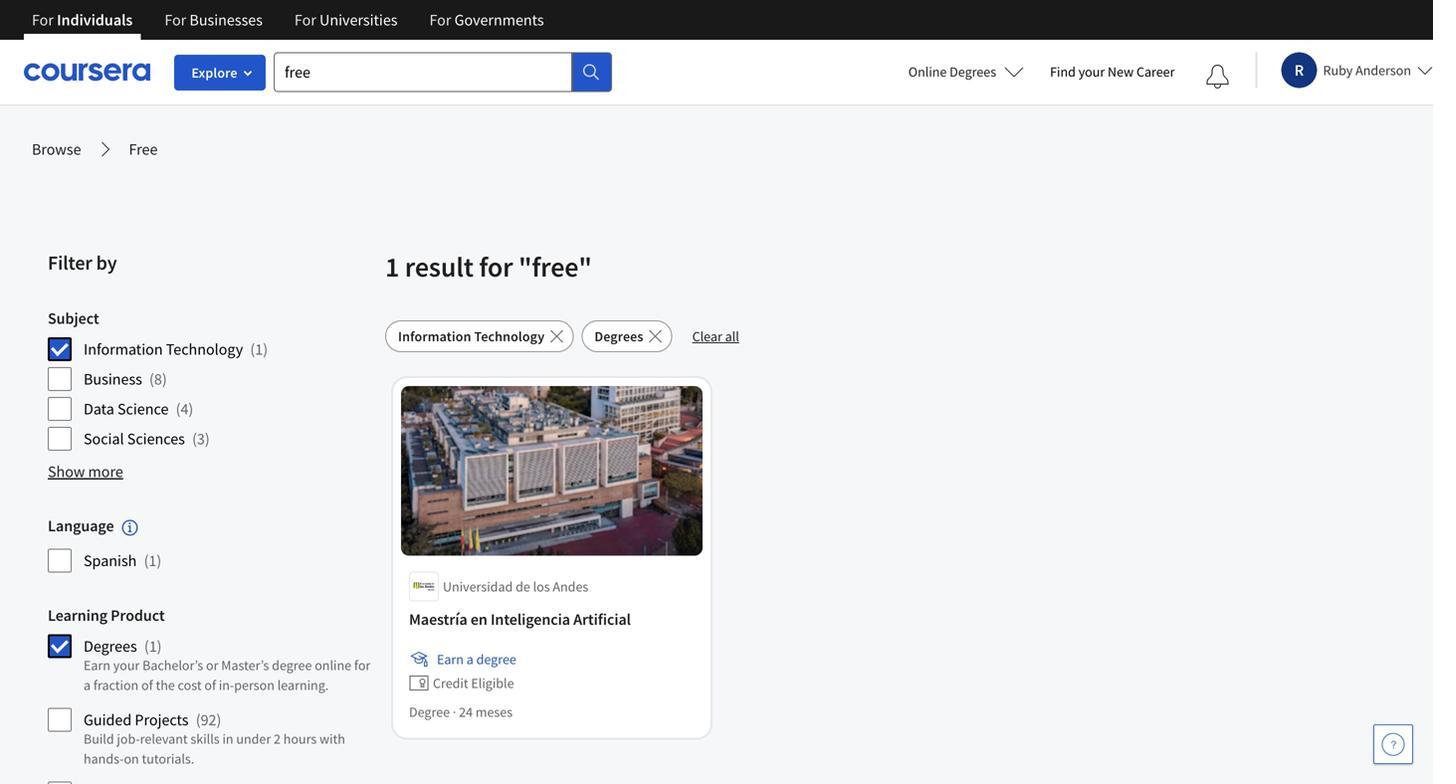 Task type: vqa. For each thing, say whether or not it's contained in the screenshot.
Technology in the button
yes



Task type: describe. For each thing, give the bounding box(es) containing it.
information for information technology
[[398, 327, 471, 345]]

inteligencia
[[491, 610, 570, 630]]

individuals
[[57, 10, 133, 30]]

de
[[516, 578, 530, 596]]

a inside earn your bachelor's or master's degree online for a fraction of the cost of in-person learning.
[[84, 676, 91, 694]]

by
[[96, 250, 117, 275]]

social sciences ( 3 )
[[84, 429, 210, 449]]

( inside language group
[[144, 551, 149, 571]]

information about this filter group image
[[122, 520, 138, 536]]

0 vertical spatial a
[[467, 650, 474, 668]]

with
[[320, 730, 345, 748]]

hands-
[[84, 750, 124, 768]]

tutorials.
[[142, 750, 194, 768]]

1 inside learning product group
[[149, 636, 157, 656]]

for for businesses
[[165, 10, 186, 30]]

1 horizontal spatial for
[[479, 249, 513, 284]]

2 of from the left
[[204, 676, 216, 694]]

data
[[84, 399, 114, 419]]

4
[[181, 399, 189, 419]]

career
[[1137, 63, 1175, 81]]

eligible
[[471, 674, 514, 692]]

filter by
[[48, 250, 117, 275]]

andes
[[553, 578, 589, 596]]

data science ( 4 )
[[84, 399, 193, 419]]

maestría en inteligencia artificial
[[409, 610, 631, 630]]

1 of from the left
[[141, 676, 153, 694]]

maestría en inteligencia artificial link
[[409, 610, 695, 630]]

person
[[234, 676, 275, 694]]

for for individuals
[[32, 10, 54, 30]]

business ( 8 )
[[84, 369, 167, 389]]

r
[[1295, 60, 1304, 80]]

all
[[725, 327, 739, 345]]

los
[[533, 578, 550, 596]]

1 result for "free"
[[385, 249, 592, 284]]

ruby anderson
[[1323, 61, 1411, 79]]

browse
[[32, 139, 81, 159]]

2
[[274, 730, 281, 748]]

hours
[[283, 730, 317, 748]]

24
[[459, 703, 473, 721]]

find your new career link
[[1040, 60, 1185, 85]]

under
[[236, 730, 271, 748]]

for governments
[[430, 10, 544, 30]]

degrees button
[[582, 321, 672, 352]]

learning product group
[[48, 605, 373, 784]]

explore button
[[174, 55, 266, 91]]

8
[[154, 369, 162, 389]]

artificial
[[573, 610, 631, 630]]

subject group
[[48, 309, 373, 452]]

guided
[[84, 710, 132, 730]]

result
[[405, 249, 474, 284]]

your for earn
[[113, 656, 140, 674]]

free
[[129, 139, 158, 159]]

product
[[111, 605, 165, 625]]

science
[[117, 399, 169, 419]]

or
[[206, 656, 219, 674]]

find
[[1050, 63, 1076, 81]]

build job-relevant skills in under 2 hours with hands-on tutorials.
[[84, 730, 345, 768]]

"free"
[[519, 249, 592, 284]]

3
[[197, 429, 205, 449]]

relevant
[[140, 730, 188, 748]]

information for information technology ( 1 )
[[84, 339, 163, 359]]

degrees inside popup button
[[950, 63, 997, 81]]

for individuals
[[32, 10, 133, 30]]

spanish
[[84, 551, 137, 571]]

earn your bachelor's or master's degree online for a fraction of the cost of in-person learning.
[[84, 656, 371, 694]]

·
[[453, 703, 456, 721]]

information technology button
[[385, 321, 574, 352]]

ruby
[[1323, 61, 1353, 79]]

projects
[[135, 710, 189, 730]]



Task type: locate. For each thing, give the bounding box(es) containing it.
degrees ( 1 )
[[84, 636, 162, 656]]

for left businesses
[[165, 10, 186, 30]]

build
[[84, 730, 114, 748]]

show notifications image
[[1206, 65, 1230, 89]]

1 horizontal spatial degrees
[[595, 327, 644, 345]]

technology down 1 result for "free"
[[474, 327, 545, 345]]

0 horizontal spatial a
[[84, 676, 91, 694]]

clear all
[[692, 327, 739, 345]]

degree inside earn your bachelor's or master's degree online for a fraction of the cost of in-person learning.
[[272, 656, 312, 674]]

online degrees
[[909, 63, 997, 81]]

explore
[[191, 64, 238, 82]]

sciences
[[127, 429, 185, 449]]

1 horizontal spatial your
[[1079, 63, 1105, 81]]

guided projects ( 92 )
[[84, 710, 221, 730]]

) inside language group
[[157, 551, 161, 571]]

1 vertical spatial a
[[84, 676, 91, 694]]

information inside button
[[398, 327, 471, 345]]

for left individuals
[[32, 10, 54, 30]]

0 vertical spatial for
[[479, 249, 513, 284]]

information technology ( 1 )
[[84, 339, 268, 359]]

degrees left clear
[[595, 327, 644, 345]]

0 horizontal spatial for
[[354, 656, 371, 674]]

businesses
[[190, 10, 263, 30]]

technology inside subject group
[[166, 339, 243, 359]]

your up fraction
[[113, 656, 140, 674]]

clear
[[692, 327, 722, 345]]

learning product
[[48, 605, 165, 625]]

0 horizontal spatial information
[[84, 339, 163, 359]]

information
[[398, 327, 471, 345], [84, 339, 163, 359]]

universities
[[320, 10, 398, 30]]

of left in-
[[204, 676, 216, 694]]

degrees for degrees
[[595, 327, 644, 345]]

subject
[[48, 309, 99, 328]]

for inside earn your bachelor's or master's degree online for a fraction of the cost of in-person learning.
[[354, 656, 371, 674]]

degrees for degrees ( 1 )
[[84, 636, 137, 656]]

for left the universities on the top left of the page
[[295, 10, 316, 30]]

(
[[250, 339, 255, 359], [149, 369, 154, 389], [176, 399, 181, 419], [192, 429, 197, 449], [144, 551, 149, 571], [144, 636, 149, 656], [196, 710, 201, 730]]

information inside subject group
[[84, 339, 163, 359]]

banner navigation
[[16, 0, 560, 40]]

3 for from the left
[[295, 10, 316, 30]]

show more button
[[48, 460, 123, 484]]

your for find
[[1079, 63, 1105, 81]]

2 vertical spatial degrees
[[84, 636, 137, 656]]

degree
[[409, 703, 450, 721]]

cost
[[178, 676, 202, 694]]

degree · 24 meses
[[409, 703, 513, 721]]

earn up credit
[[437, 650, 464, 668]]

a up credit eligible
[[467, 650, 474, 668]]

information technology
[[398, 327, 545, 345]]

your inside earn your bachelor's or master's degree online for a fraction of the cost of in-person learning.
[[113, 656, 140, 674]]

What do you want to learn? text field
[[274, 52, 572, 92]]

1 inside subject group
[[255, 339, 263, 359]]

92
[[201, 710, 216, 730]]

degrees right 'online'
[[950, 63, 997, 81]]

social
[[84, 429, 124, 449]]

for right online
[[354, 656, 371, 674]]

degree up the learning.
[[272, 656, 312, 674]]

0 vertical spatial degrees
[[950, 63, 997, 81]]

0 horizontal spatial degrees
[[84, 636, 137, 656]]

universidad de los andes
[[443, 578, 589, 596]]

technology for information technology ( 1 )
[[166, 339, 243, 359]]

universidad
[[443, 578, 513, 596]]

for for universities
[[295, 10, 316, 30]]

language group
[[48, 516, 373, 574]]

degree up the eligible
[[476, 650, 516, 668]]

show more
[[48, 462, 123, 482]]

credit
[[433, 674, 468, 692]]

2 for from the left
[[165, 10, 186, 30]]

for
[[32, 10, 54, 30], [165, 10, 186, 30], [295, 10, 316, 30], [430, 10, 451, 30]]

1 inside language group
[[149, 551, 157, 571]]

4 for from the left
[[430, 10, 451, 30]]

help center image
[[1382, 733, 1406, 757]]

1 horizontal spatial technology
[[474, 327, 545, 345]]

learning.
[[277, 676, 329, 694]]

find your new career
[[1050, 63, 1175, 81]]

1 horizontal spatial information
[[398, 327, 471, 345]]

spanish ( 1 )
[[84, 551, 161, 571]]

technology up 4 at left
[[166, 339, 243, 359]]

for businesses
[[165, 10, 263, 30]]

the
[[156, 676, 175, 694]]

degree
[[476, 650, 516, 668], [272, 656, 312, 674]]

coursera image
[[24, 56, 150, 88]]

online
[[909, 63, 947, 81]]

1 vertical spatial for
[[354, 656, 371, 674]]

degrees inside button
[[595, 327, 644, 345]]

more
[[88, 462, 123, 482]]

for right result
[[479, 249, 513, 284]]

degrees inside learning product group
[[84, 636, 137, 656]]

earn for earn your bachelor's or master's degree online for a fraction of the cost of in-person learning.
[[84, 656, 110, 674]]

None search field
[[274, 52, 612, 92]]

for up what do you want to learn? text field
[[430, 10, 451, 30]]

master's
[[221, 656, 269, 674]]

1 horizontal spatial a
[[467, 650, 474, 668]]

technology
[[474, 327, 545, 345], [166, 339, 243, 359]]

1 horizontal spatial degree
[[476, 650, 516, 668]]

online
[[315, 656, 351, 674]]

show
[[48, 462, 85, 482]]

for universities
[[295, 10, 398, 30]]

business
[[84, 369, 142, 389]]

in-
[[219, 676, 234, 694]]

0 horizontal spatial of
[[141, 676, 153, 694]]

earn a degree
[[437, 650, 516, 668]]

online degrees button
[[893, 50, 1040, 94]]

0 vertical spatial your
[[1079, 63, 1105, 81]]

of
[[141, 676, 153, 694], [204, 676, 216, 694]]

earn up fraction
[[84, 656, 110, 674]]

0 horizontal spatial earn
[[84, 656, 110, 674]]

degrees down learning product
[[84, 636, 137, 656]]

1 vertical spatial your
[[113, 656, 140, 674]]

1 for from the left
[[32, 10, 54, 30]]

0 horizontal spatial technology
[[166, 339, 243, 359]]

2 horizontal spatial degrees
[[950, 63, 997, 81]]

of left the
[[141, 676, 153, 694]]

in
[[222, 730, 233, 748]]

1 horizontal spatial of
[[204, 676, 216, 694]]

skills
[[191, 730, 220, 748]]

clear all button
[[680, 321, 751, 352]]

earn inside earn your bachelor's or master's degree online for a fraction of the cost of in-person learning.
[[84, 656, 110, 674]]

meses
[[476, 703, 513, 721]]

1 vertical spatial degrees
[[595, 327, 644, 345]]

your right find
[[1079, 63, 1105, 81]]

a
[[467, 650, 474, 668], [84, 676, 91, 694]]

your
[[1079, 63, 1105, 81], [113, 656, 140, 674]]

)
[[263, 339, 268, 359], [162, 369, 167, 389], [189, 399, 193, 419], [205, 429, 210, 449], [157, 551, 161, 571], [157, 636, 162, 656], [216, 710, 221, 730]]

information up "business ( 8 )"
[[84, 339, 163, 359]]

earn
[[437, 650, 464, 668], [84, 656, 110, 674]]

technology inside button
[[474, 327, 545, 345]]

maestría
[[409, 610, 468, 630]]

a left fraction
[[84, 676, 91, 694]]

degrees
[[950, 63, 997, 81], [595, 327, 644, 345], [84, 636, 137, 656]]

0 horizontal spatial degree
[[272, 656, 312, 674]]

learning
[[48, 605, 108, 625]]

en
[[471, 610, 488, 630]]

governments
[[454, 10, 544, 30]]

browse link
[[32, 137, 81, 161]]

earn for earn a degree
[[437, 650, 464, 668]]

bachelor's
[[142, 656, 203, 674]]

filter
[[48, 250, 92, 275]]

language
[[48, 516, 114, 536]]

information down result
[[398, 327, 471, 345]]

technology for information technology
[[474, 327, 545, 345]]

new
[[1108, 63, 1134, 81]]

1 horizontal spatial earn
[[437, 650, 464, 668]]

0 horizontal spatial your
[[113, 656, 140, 674]]

on
[[124, 750, 139, 768]]

credit eligible
[[433, 674, 514, 692]]

job-
[[117, 730, 140, 748]]

for for governments
[[430, 10, 451, 30]]



